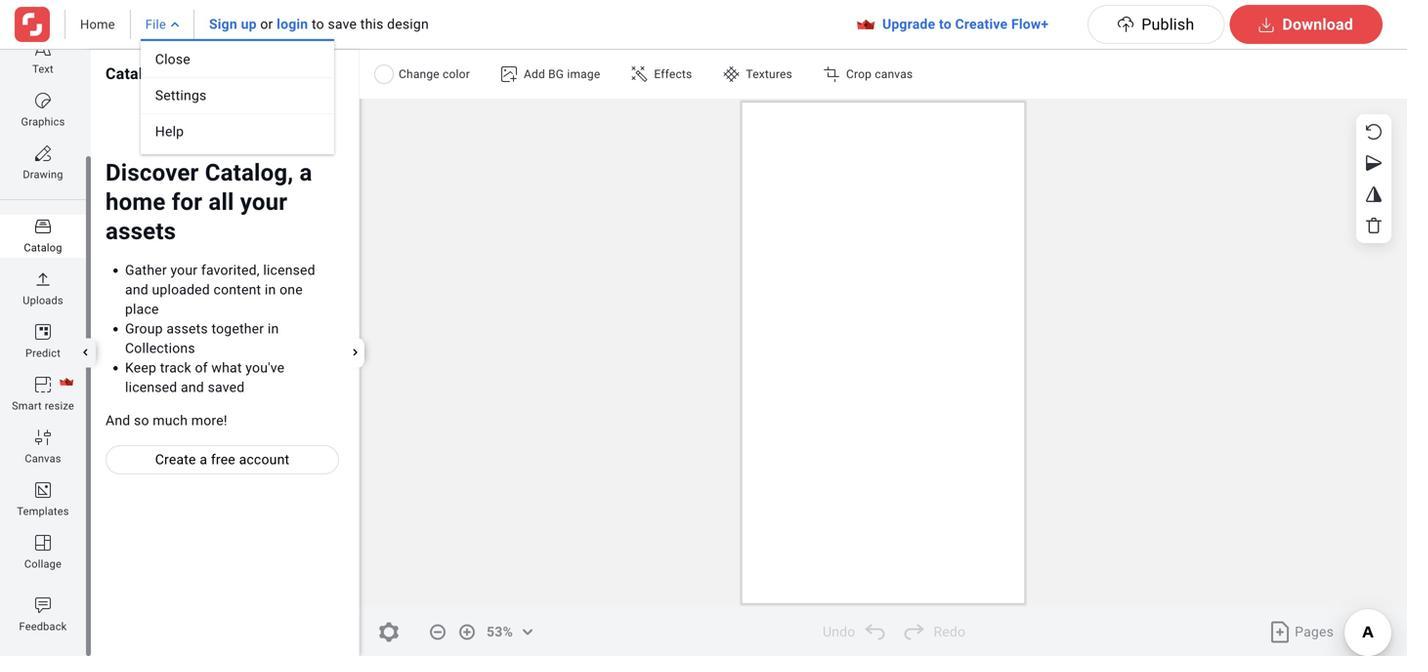 Task type: describe. For each thing, give the bounding box(es) containing it.
upgrade
[[882, 16, 936, 32]]

textures
[[746, 67, 792, 81]]

change
[[399, 67, 440, 81]]

3orrj image for uploads
[[35, 272, 51, 287]]

canvas
[[875, 67, 913, 81]]

help
[[155, 124, 184, 140]]

more!
[[191, 413, 227, 429]]

text
[[32, 63, 54, 75]]

save
[[328, 16, 357, 32]]

3orrj image for smart resize
[[35, 377, 51, 393]]

download
[[1282, 15, 1353, 34]]

upgrade to creative flow+ button
[[843, 10, 1088, 39]]

publish
[[1142, 15, 1195, 34]]

uploaded
[[152, 282, 210, 298]]

create
[[155, 452, 196, 468]]

3orrj image for feedback
[[35, 598, 51, 614]]

assets inside discover catalog, a home for all your assets
[[106, 217, 176, 245]]

undo
[[823, 624, 856, 641]]

up
[[241, 16, 257, 32]]

or
[[260, 16, 273, 32]]

saved
[[208, 380, 245, 396]]

sign
[[209, 16, 237, 32]]

uploads
[[23, 295, 63, 307]]

predict
[[25, 347, 61, 360]]

of
[[195, 360, 208, 376]]

color
[[443, 67, 470, 81]]

what
[[211, 360, 242, 376]]

smart resize
[[12, 400, 74, 412]]

creative
[[955, 16, 1008, 32]]

place
[[125, 301, 159, 318]]

resize
[[45, 400, 74, 412]]

graphics
[[21, 116, 65, 128]]

3orrj image for canvas
[[35, 430, 51, 446]]

crop canvas
[[846, 67, 913, 81]]

1 horizontal spatial and
[[181, 380, 204, 396]]

favorited,
[[201, 262, 260, 279]]

qk65f image
[[632, 66, 647, 82]]

this
[[360, 16, 384, 32]]

gather
[[125, 262, 167, 279]]

1 horizontal spatial licensed
[[263, 262, 315, 279]]

publish button
[[1088, 5, 1225, 44]]

3orrj image for predict
[[35, 324, 51, 340]]

home
[[106, 188, 166, 216]]

a inside button
[[200, 452, 207, 468]]

content
[[214, 282, 261, 298]]

image
[[567, 67, 600, 81]]

account
[[239, 452, 290, 468]]

much
[[153, 413, 188, 429]]

keep
[[125, 360, 156, 376]]

add bg image
[[524, 67, 600, 81]]

you've
[[246, 360, 285, 376]]

3orrj image for collage
[[35, 536, 51, 551]]

download button
[[1230, 5, 1383, 44]]

flow+
[[1011, 16, 1049, 32]]

your inside discover catalog, a home for all your assets
[[240, 188, 288, 216]]

home
[[80, 17, 115, 32]]

your inside the gather your favorited, licensed and uploaded content in one place group assets together in collections keep track of what you've licensed and saved
[[170, 262, 198, 279]]

3orrj image for templates
[[35, 483, 51, 498]]

and
[[106, 413, 130, 429]]

qk65f image
[[724, 66, 739, 82]]



Task type: locate. For each thing, give the bounding box(es) containing it.
3orrj image down drawing
[[35, 219, 51, 235]]

3orrj image for text
[[35, 40, 51, 56]]

close
[[155, 51, 190, 67]]

3orrj image up graphics
[[35, 93, 51, 108]]

2 to from the left
[[939, 16, 952, 32]]

one
[[280, 282, 303, 298]]

all
[[209, 188, 234, 216]]

0 vertical spatial in
[[265, 282, 276, 298]]

0 vertical spatial 3orrj image
[[35, 93, 51, 108]]

smart
[[12, 400, 42, 412]]

1 horizontal spatial to
[[939, 16, 952, 32]]

to left creative
[[939, 16, 952, 32]]

1 vertical spatial a
[[200, 452, 207, 468]]

1 vertical spatial 3orrj image
[[35, 324, 51, 340]]

settings
[[155, 87, 207, 104]]

3 3orrj image from the top
[[35, 377, 51, 393]]

file
[[145, 17, 166, 32]]

3orrj image up drawing
[[35, 146, 51, 161]]

licensed down the keep
[[125, 380, 177, 396]]

so
[[134, 413, 149, 429]]

bg
[[548, 67, 564, 81]]

drawing
[[23, 169, 63, 181]]

shutterstock logo image
[[15, 7, 50, 42]]

effects
[[654, 67, 692, 81]]

0 vertical spatial catalog
[[106, 64, 161, 83]]

group
[[125, 321, 163, 337]]

and
[[125, 282, 148, 298], [181, 380, 204, 396]]

login
[[277, 16, 308, 32]]

catalog
[[106, 64, 161, 83], [24, 242, 62, 254]]

collage
[[24, 558, 62, 571]]

for
[[172, 188, 203, 216]]

discover
[[106, 159, 199, 187]]

1 horizontal spatial your
[[240, 188, 288, 216]]

0 horizontal spatial catalog
[[24, 242, 62, 254]]

7 3orrj image from the top
[[35, 536, 51, 551]]

0 horizontal spatial to
[[312, 16, 324, 32]]

1 3orrj image from the top
[[35, 40, 51, 56]]

gather your favorited, licensed and uploaded content in one place group assets together in collections keep track of what you've licensed and saved
[[125, 262, 315, 396]]

0 horizontal spatial and
[[125, 282, 148, 298]]

upgrade to creative flow+
[[882, 16, 1049, 32]]

licensed up one
[[263, 262, 315, 279]]

3orrj image
[[35, 40, 51, 56], [35, 146, 51, 161], [35, 219, 51, 235], [35, 272, 51, 287], [35, 430, 51, 446], [35, 483, 51, 498], [35, 536, 51, 551], [35, 598, 51, 614]]

6 3orrj image from the top
[[35, 483, 51, 498]]

3orrj image
[[35, 93, 51, 108], [35, 324, 51, 340], [35, 377, 51, 393]]

a inside discover catalog, a home for all your assets
[[300, 159, 312, 187]]

1 3orrj image from the top
[[35, 93, 51, 108]]

1 horizontal spatial a
[[300, 159, 312, 187]]

8 3orrj image from the top
[[35, 598, 51, 614]]

track
[[160, 360, 191, 376]]

catalog up settings
[[106, 64, 161, 83]]

2 3orrj image from the top
[[35, 324, 51, 340]]

0 vertical spatial assets
[[106, 217, 176, 245]]

collections
[[125, 341, 195, 357]]

4 3orrj image from the top
[[35, 272, 51, 287]]

3orrj image for graphics
[[35, 93, 51, 108]]

0 horizontal spatial your
[[170, 262, 198, 279]]

3orrj image up canvas
[[35, 430, 51, 446]]

in right together
[[268, 321, 279, 337]]

a left the free
[[200, 452, 207, 468]]

3orrj image up predict
[[35, 324, 51, 340]]

and up place
[[125, 282, 148, 298]]

1 vertical spatial in
[[268, 321, 279, 337]]

your up uploaded
[[170, 262, 198, 279]]

licensed
[[263, 262, 315, 279], [125, 380, 177, 396]]

free
[[211, 452, 235, 468]]

in
[[265, 282, 276, 298], [268, 321, 279, 337]]

in left one
[[265, 282, 276, 298]]

discover catalog, a home for all your assets
[[106, 159, 312, 245]]

create a free account
[[155, 452, 290, 468]]

2 3orrj image from the top
[[35, 146, 51, 161]]

3orrj image for catalog
[[35, 219, 51, 235]]

assets up "collections"
[[166, 321, 208, 337]]

to inside button
[[939, 16, 952, 32]]

change color
[[399, 67, 470, 81]]

5 3orrj image from the top
[[35, 430, 51, 446]]

to left the save
[[312, 16, 324, 32]]

your down 'catalog,'
[[240, 188, 288, 216]]

1 vertical spatial your
[[170, 262, 198, 279]]

a right 'catalog,'
[[300, 159, 312, 187]]

a
[[300, 159, 312, 187], [200, 452, 207, 468]]

3orrj image for drawing
[[35, 146, 51, 161]]

home link
[[80, 16, 115, 33]]

0 vertical spatial a
[[300, 159, 312, 187]]

3orrj image up text
[[35, 40, 51, 56]]

canvas
[[25, 453, 61, 465]]

assets down home
[[106, 217, 176, 245]]

pages
[[1295, 624, 1334, 641]]

1 vertical spatial licensed
[[125, 380, 177, 396]]

0 vertical spatial your
[[240, 188, 288, 216]]

feedback
[[19, 621, 67, 633]]

sign up or login to save this design
[[209, 16, 429, 32]]

catalog,
[[205, 159, 294, 187]]

0 vertical spatial licensed
[[263, 262, 315, 279]]

3orrj image up 'uploads'
[[35, 272, 51, 287]]

0 vertical spatial and
[[125, 282, 148, 298]]

0 horizontal spatial licensed
[[125, 380, 177, 396]]

redo
[[934, 624, 966, 641]]

add
[[524, 67, 545, 81]]

0 horizontal spatial a
[[200, 452, 207, 468]]

templates
[[17, 506, 69, 518]]

to
[[312, 16, 324, 32], [939, 16, 952, 32]]

design
[[387, 16, 429, 32]]

assets
[[106, 217, 176, 245], [166, 321, 208, 337]]

crop
[[846, 67, 872, 81]]

your
[[240, 188, 288, 216], [170, 262, 198, 279]]

1 vertical spatial assets
[[166, 321, 208, 337]]

3orrj image up templates
[[35, 483, 51, 498]]

3orrj image up collage
[[35, 536, 51, 551]]

53%
[[487, 624, 513, 641]]

create a free account button
[[106, 446, 339, 475]]

assets inside the gather your favorited, licensed and uploaded content in one place group assets together in collections keep track of what you've licensed and saved
[[166, 321, 208, 337]]

3orrj image up feedback
[[35, 598, 51, 614]]

and so much more!
[[106, 413, 227, 429]]

login link
[[277, 16, 308, 32]]

1 vertical spatial and
[[181, 380, 204, 396]]

2 vertical spatial 3orrj image
[[35, 377, 51, 393]]

3orrj image up smart resize
[[35, 377, 51, 393]]

catalog up 'uploads'
[[24, 242, 62, 254]]

and down of
[[181, 380, 204, 396]]

together
[[212, 321, 264, 337]]

1 horizontal spatial catalog
[[106, 64, 161, 83]]

sign up link
[[209, 16, 257, 32]]

3 3orrj image from the top
[[35, 219, 51, 235]]

1 vertical spatial catalog
[[24, 242, 62, 254]]

1 to from the left
[[312, 16, 324, 32]]



Task type: vqa. For each thing, say whether or not it's contained in the screenshot.
the top assets
yes



